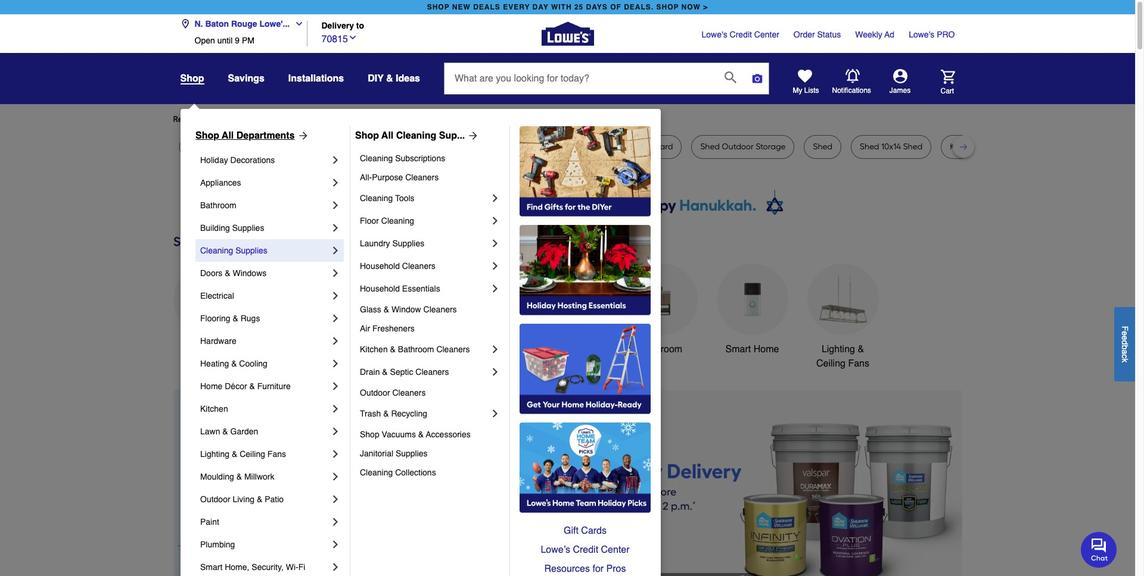 Task type: vqa. For each thing, say whether or not it's contained in the screenshot.
the rightmost 'exterior'
no



Task type: describe. For each thing, give the bounding box(es) containing it.
& inside diy & ideas "button"
[[386, 73, 393, 84]]

resources for pros
[[544, 564, 626, 575]]

subscriptions
[[395, 154, 445, 163]]

& inside kitchen & bathroom cleaners "link"
[[390, 345, 396, 355]]

ideas
[[396, 73, 420, 84]]

& inside heating & cooling link
[[231, 359, 237, 369]]

janitorial supplies
[[360, 449, 428, 459]]

lowe's home improvement cart image
[[941, 69, 955, 84]]

doors & windows link
[[200, 262, 330, 285]]

days
[[586, 3, 608, 11]]

christmas decorations button
[[354, 264, 426, 371]]

searches
[[232, 114, 267, 125]]

glass & window cleaners
[[360, 305, 457, 315]]

bathroom button
[[626, 264, 697, 357]]

doors & windows
[[200, 269, 267, 278]]

cleaning supplies
[[200, 246, 267, 256]]

home inside button
[[754, 344, 779, 355]]

lists
[[804, 86, 819, 95]]

70815
[[321, 34, 348, 44]]

paint
[[200, 518, 219, 527]]

f e e d b a c k button
[[1114, 307, 1135, 382]]

baton
[[205, 19, 229, 29]]

vacuums
[[382, 430, 416, 440]]

laundry supplies
[[360, 239, 424, 248]]

lowe's home improvement logo image
[[541, 7, 594, 60]]

chat invite button image
[[1081, 532, 1117, 568]]

shed for shed
[[813, 142, 832, 152]]

security,
[[252, 563, 284, 573]]

supplies for janitorial supplies
[[396, 449, 428, 459]]

furniture
[[257, 382, 291, 391]]

10x14
[[881, 142, 901, 152]]

supplies for cleaning supplies
[[235, 246, 267, 256]]

chevron right image for electrical
[[330, 290, 341, 302]]

my lists link
[[793, 69, 819, 95]]

for for suggestions
[[375, 114, 386, 125]]

chevron right image for doors & windows
[[330, 268, 341, 279]]

shop all departments
[[195, 130, 295, 141]]

& inside shop vacuums & accessories link
[[418, 430, 424, 440]]

& inside 'outdoor living & patio' link
[[257, 495, 262, 505]]

smart home, security, wi-fi
[[200, 563, 305, 573]]

chevron right image for building supplies
[[330, 222, 341, 234]]

resources for pros link
[[520, 560, 651, 577]]

doors
[[200, 269, 222, 278]]

chevron right image for household essentials
[[489, 283, 501, 295]]

deals
[[473, 3, 500, 11]]

shed for shed 10x14 shed
[[860, 142, 879, 152]]

all for cleaning
[[381, 130, 393, 141]]

shop button
[[180, 73, 204, 85]]

lighting & ceiling fans inside lighting & ceiling fans button
[[816, 344, 869, 369]]

paint link
[[200, 511, 330, 534]]

cleaning supplies link
[[200, 240, 330, 262]]

plumbing
[[200, 540, 235, 550]]

order status link
[[794, 29, 841, 41]]

cleaning tools link
[[360, 187, 489, 210]]

kitchen & bathroom cleaners link
[[360, 338, 489, 361]]

shop all cleaning sup... link
[[355, 129, 479, 143]]

holiday decorations
[[200, 156, 275, 165]]

holiday
[[200, 156, 228, 165]]

lowe's for lowe's pro
[[909, 30, 935, 39]]

kitchen for kitchen & bathroom cleaners
[[360, 345, 388, 355]]

outdoor living & patio
[[200, 495, 284, 505]]

& inside lighting & ceiling fans link
[[232, 450, 237, 459]]

wallpaper
[[302, 142, 342, 152]]

chevron down image inside n. baton rouge lowe'... button
[[290, 19, 304, 29]]

christmas
[[369, 344, 411, 355]]

chevron right image for flooring & rugs
[[330, 313, 341, 325]]

you for more suggestions for you
[[387, 114, 401, 125]]

n.
[[195, 19, 203, 29]]

chevron right image for laundry supplies
[[489, 238, 501, 250]]

essentials
[[402, 284, 440, 294]]

2 e from the top
[[1120, 336, 1130, 341]]

heating
[[200, 359, 229, 369]]

& inside lighting & ceiling fans button
[[858, 344, 864, 355]]

search image
[[725, 71, 737, 83]]

laundry
[[360, 239, 390, 248]]

lowe's home improvement notification center image
[[845, 69, 860, 83]]

& inside "trash & recycling" link
[[383, 409, 389, 419]]

lowe's for lowe's credit center
[[702, 30, 727, 39]]

ad
[[885, 30, 895, 39]]

toilet
[[516, 142, 536, 152]]

peel stick wallpaper
[[264, 142, 342, 152]]

cleaning subscriptions
[[360, 154, 445, 163]]

1 vertical spatial lighting
[[200, 450, 229, 459]]

shed for shed outdoor storage
[[700, 142, 720, 152]]

arrow right image
[[465, 130, 479, 142]]

bathroom link
[[200, 194, 330, 217]]

kobalt
[[950, 142, 975, 152]]

household for household cleaners
[[360, 262, 400, 271]]

moulding
[[200, 473, 234, 482]]

hardie board
[[623, 142, 673, 152]]

floor cleaning link
[[360, 210, 489, 232]]

lawn
[[188, 142, 209, 152]]

wi-
[[286, 563, 298, 573]]

ceiling inside button
[[816, 359, 846, 369]]

chevron right image for cleaning supplies
[[330, 245, 341, 257]]

cleaners up air fresheners link
[[423, 305, 457, 315]]

shop for shop
[[180, 73, 204, 84]]

shop 25 days of deals by category image
[[173, 232, 962, 252]]

shop new deals every day with 25 days of deals. shop now > link
[[425, 0, 710, 14]]

savings
[[228, 73, 264, 84]]

get your home holiday-ready. image
[[520, 324, 651, 415]]

chevron right image for paint
[[330, 517, 341, 529]]

cleaners up "recycling"
[[392, 389, 426, 398]]

kitchen & bathroom cleaners
[[360, 345, 470, 355]]

0 horizontal spatial kitchen
[[200, 405, 228, 414]]

smart home
[[726, 344, 779, 355]]

all for departments
[[222, 130, 234, 141]]

Search Query text field
[[445, 63, 715, 94]]

& inside outdoor tools & equipment
[[599, 344, 605, 355]]

shop for shop vacuums & accessories
[[360, 430, 379, 440]]

credit for lowe's
[[730, 30, 752, 39]]

& inside doors & windows link
[[225, 269, 230, 278]]

fresheners
[[372, 324, 415, 334]]

recommended searches for you heading
[[173, 114, 962, 126]]

k
[[1120, 359, 1130, 363]]

chevron right image for smart home, security, wi-fi
[[330, 562, 341, 574]]

more
[[305, 114, 325, 125]]

location image
[[180, 19, 190, 29]]

electrical
[[200, 291, 234, 301]]

chevron right image for heating & cooling
[[330, 358, 341, 370]]

chevron right image for cleaning tools
[[489, 192, 501, 204]]

rouge
[[231, 19, 257, 29]]

garden
[[230, 427, 258, 437]]

>
[[703, 3, 708, 11]]

4 shed from the left
[[903, 142, 923, 152]]

credit for lowe's
[[573, 545, 598, 556]]

free same-day delivery when you order 1 gallon or more of paint by 2 p m. image
[[385, 390, 962, 577]]

outdoor tools & equipment
[[537, 344, 605, 369]]

1 shop from the left
[[427, 3, 450, 11]]

lowe's pro
[[909, 30, 955, 39]]

laundry supplies link
[[360, 232, 489, 255]]

2 shop from the left
[[656, 3, 679, 11]]

1 vertical spatial ceiling
[[240, 450, 265, 459]]

cleaners inside "link"
[[436, 345, 470, 355]]

cleaning up interior
[[396, 130, 436, 141]]

door
[[369, 142, 387, 152]]

more suggestions for you link
[[305, 114, 411, 126]]

equipment
[[548, 359, 594, 369]]

kitchen faucets button
[[445, 264, 516, 357]]

cleaning up laundry supplies
[[381, 216, 414, 226]]

heating & cooling
[[200, 359, 267, 369]]

air
[[360, 324, 370, 334]]

& inside 'moulding & millwork' "link"
[[236, 473, 242, 482]]

& inside "home décor & furniture" link
[[249, 382, 255, 391]]

& inside "lawn & garden" link
[[222, 427, 228, 437]]

fans inside button
[[848, 359, 869, 369]]

to
[[356, 21, 364, 31]]

with
[[551, 3, 572, 11]]

storage
[[756, 142, 786, 152]]

chevron right image for hardware
[[330, 335, 341, 347]]

1 vertical spatial arrow right image
[[940, 495, 952, 506]]



Task type: locate. For each thing, give the bounding box(es) containing it.
refrigerator
[[443, 142, 489, 152]]

0 vertical spatial smart
[[726, 344, 751, 355]]

tools for cleaning
[[395, 194, 414, 203]]

tools for outdoor
[[574, 344, 596, 355]]

open until 9 pm
[[195, 36, 254, 45]]

lowe's home team holiday picks. image
[[520, 423, 651, 514]]

e up b
[[1120, 336, 1130, 341]]

outdoor down moulding
[[200, 495, 230, 505]]

my
[[793, 86, 802, 95]]

you up shop all cleaning sup...
[[387, 114, 401, 125]]

household
[[360, 262, 400, 271], [360, 284, 400, 294]]

0 horizontal spatial for
[[269, 114, 280, 125]]

credit up "search" image
[[730, 30, 752, 39]]

1 horizontal spatial you
[[387, 114, 401, 125]]

all up the mower on the left top of page
[[222, 130, 234, 141]]

cleaning subscriptions link
[[360, 149, 501, 168]]

1 all from the left
[[222, 130, 234, 141]]

cart
[[941, 87, 954, 95]]

smart for smart home, security, wi-fi
[[200, 563, 222, 573]]

appliances down holiday
[[200, 178, 241, 188]]

cleaners up outdoor cleaners link
[[416, 368, 449, 377]]

0 vertical spatial chevron down image
[[290, 19, 304, 29]]

chevron down image
[[290, 19, 304, 29], [348, 33, 358, 42]]

decorations for holiday
[[230, 156, 275, 165]]

ceiling
[[816, 359, 846, 369], [240, 450, 265, 459]]

shed outdoor storage
[[700, 142, 786, 152]]

cleaners down air fresheners link
[[436, 345, 470, 355]]

shed left 10x14
[[860, 142, 879, 152]]

shop vacuums & accessories
[[360, 430, 471, 440]]

0 vertical spatial ceiling
[[816, 359, 846, 369]]

cart button
[[924, 69, 955, 96]]

for left pros
[[593, 564, 604, 575]]

until
[[217, 36, 233, 45]]

shop up janitorial
[[360, 430, 379, 440]]

supplies up household cleaners
[[392, 239, 424, 248]]

1 vertical spatial credit
[[573, 545, 598, 556]]

1 vertical spatial center
[[601, 545, 630, 556]]

chevron right image for holiday decorations
[[330, 154, 341, 166]]

credit up resources for pros link
[[573, 545, 598, 556]]

0 vertical spatial arrow right image
[[295, 130, 309, 142]]

chevron right image for kitchen
[[330, 403, 341, 415]]

1 vertical spatial shop
[[360, 430, 379, 440]]

1 horizontal spatial lighting
[[822, 344, 855, 355]]

supplies for building supplies
[[232, 223, 264, 233]]

shop for shop all departments
[[195, 130, 219, 141]]

2 horizontal spatial for
[[593, 564, 604, 575]]

flooring & rugs link
[[200, 307, 330, 330]]

0 vertical spatial lighting & ceiling fans
[[816, 344, 869, 369]]

kitchen inside button
[[446, 344, 478, 355]]

lowe's home improvement lists image
[[798, 69, 812, 83]]

2 horizontal spatial bathroom
[[641, 344, 682, 355]]

lowe's credit center link
[[520, 541, 651, 560]]

lighting
[[822, 344, 855, 355], [200, 450, 229, 459]]

kitchen up lawn on the bottom of page
[[200, 405, 228, 414]]

lighting & ceiling fans link
[[200, 443, 330, 466]]

you left the more
[[282, 114, 296, 125]]

household down the laundry
[[360, 262, 400, 271]]

more suggestions for you
[[305, 114, 401, 125]]

center for lowe's credit center
[[754, 30, 779, 39]]

chevron right image for kitchen & bathroom cleaners
[[489, 344, 501, 356]]

decorations inside button
[[365, 359, 415, 369]]

delivery to
[[321, 21, 364, 31]]

tools inside outdoor tools & equipment
[[574, 344, 596, 355]]

0 horizontal spatial shop
[[427, 3, 450, 11]]

chevron right image for lawn & garden
[[330, 426, 341, 438]]

smart for smart home
[[726, 344, 751, 355]]

lowe's wishes you and your family a happy hanukkah. image
[[173, 190, 962, 220]]

arrow right image
[[295, 130, 309, 142], [940, 495, 952, 506]]

0 horizontal spatial chevron down image
[[290, 19, 304, 29]]

1 horizontal spatial shop
[[360, 430, 379, 440]]

my lists
[[793, 86, 819, 95]]

25
[[574, 3, 584, 11]]

1 horizontal spatial lighting & ceiling fans
[[816, 344, 869, 369]]

0 horizontal spatial shop
[[195, 130, 219, 141]]

purpose
[[372, 173, 403, 182]]

suggestions
[[326, 114, 373, 125]]

1 vertical spatial fans
[[267, 450, 286, 459]]

shop
[[427, 3, 450, 11], [656, 3, 679, 11]]

0 horizontal spatial decorations
[[230, 156, 275, 165]]

drain
[[360, 368, 380, 377]]

1 shop from the left
[[195, 130, 219, 141]]

lowe's inside lowe's credit center link
[[702, 30, 727, 39]]

smart inside button
[[726, 344, 751, 355]]

cleaners inside "link"
[[405, 173, 439, 182]]

center up pros
[[601, 545, 630, 556]]

cleaners up 'essentials'
[[402, 262, 436, 271]]

& inside glass & window cleaners link
[[384, 305, 389, 315]]

smart
[[726, 344, 751, 355], [200, 563, 222, 573]]

lowe'...
[[259, 19, 290, 29]]

cleaning for subscriptions
[[360, 154, 393, 163]]

c
[[1120, 354, 1130, 359]]

2 lowe's from the left
[[909, 30, 935, 39]]

outdoor living & patio link
[[200, 489, 330, 511]]

1 shed from the left
[[700, 142, 720, 152]]

lighting inside 'lighting & ceiling fans'
[[822, 344, 855, 355]]

for for searches
[[269, 114, 280, 125]]

outdoor up the trash
[[360, 389, 390, 398]]

1 horizontal spatial shop
[[656, 3, 679, 11]]

camera image
[[751, 73, 763, 85]]

supplies up "cleaning supplies"
[[232, 223, 264, 233]]

new
[[452, 3, 471, 11]]

outdoor inside outdoor cleaners link
[[360, 389, 390, 398]]

cleaners down "subscriptions"
[[405, 173, 439, 182]]

1 vertical spatial household
[[360, 284, 400, 294]]

james
[[890, 86, 911, 95]]

smart home button
[[717, 264, 788, 357]]

& inside flooring & rugs link
[[233, 314, 238, 324]]

1 horizontal spatial bathroom
[[398, 345, 434, 355]]

chevron right image for trash & recycling
[[489, 408, 501, 420]]

decorations down peel
[[230, 156, 275, 165]]

appliances button
[[173, 264, 245, 357]]

0 vertical spatial lighting
[[822, 344, 855, 355]]

drain & septic cleaners link
[[360, 361, 489, 384]]

25 days of deals. don't miss deals every day. same-day delivery on in-stock orders placed by 2 p m. image
[[173, 390, 366, 577]]

kitchen left faucets
[[446, 344, 478, 355]]

lawn mower
[[188, 142, 237, 152]]

windows
[[233, 269, 267, 278]]

shop up lawn mower
[[195, 130, 219, 141]]

1 vertical spatial outdoor
[[360, 389, 390, 398]]

0 horizontal spatial center
[[601, 545, 630, 556]]

1 vertical spatial smart
[[200, 563, 222, 573]]

1 horizontal spatial ceiling
[[816, 359, 846, 369]]

1 you from the left
[[282, 114, 296, 125]]

shed right 10x14
[[903, 142, 923, 152]]

1 horizontal spatial for
[[375, 114, 386, 125]]

shop left new on the top of page
[[427, 3, 450, 11]]

shop left now on the right top
[[656, 3, 679, 11]]

collections
[[395, 468, 436, 478]]

accessories
[[426, 430, 471, 440]]

shop for shop all cleaning sup...
[[355, 130, 379, 141]]

decorations
[[230, 156, 275, 165], [365, 359, 415, 369]]

chevron down image inside 70815 button
[[348, 33, 358, 42]]

chevron right image for appliances
[[330, 177, 341, 189]]

shop all departments link
[[195, 129, 309, 143]]

1 vertical spatial home
[[200, 382, 222, 391]]

e up d
[[1120, 331, 1130, 336]]

chevron right image for home décor & furniture
[[330, 381, 341, 393]]

lowe's left pro
[[909, 30, 935, 39]]

outdoor cleaners
[[360, 389, 426, 398]]

chevron right image for household cleaners
[[489, 260, 501, 272]]

outdoor for outdoor living & patio
[[200, 495, 230, 505]]

household for household essentials
[[360, 284, 400, 294]]

f
[[1120, 326, 1130, 331]]

cards
[[581, 526, 607, 537]]

chevron right image for drain & septic cleaners
[[489, 366, 501, 378]]

0 horizontal spatial bathroom
[[200, 201, 236, 210]]

cleaning for collections
[[360, 468, 393, 478]]

home,
[[225, 563, 249, 573]]

0 vertical spatial center
[[754, 30, 779, 39]]

james button
[[871, 69, 929, 95]]

diy & ideas button
[[368, 68, 420, 89]]

center for lowe's credit center
[[601, 545, 630, 556]]

pros
[[606, 564, 626, 575]]

decorations for christmas
[[365, 359, 415, 369]]

chevron right image
[[330, 154, 341, 166], [330, 200, 341, 212], [330, 222, 341, 234], [489, 260, 501, 272], [330, 268, 341, 279], [489, 283, 501, 295], [330, 290, 341, 302], [330, 313, 341, 325], [330, 335, 341, 347], [489, 366, 501, 378], [330, 381, 341, 393], [330, 403, 341, 415], [489, 408, 501, 420], [330, 449, 341, 461], [330, 494, 341, 506], [330, 539, 341, 551], [330, 562, 341, 574]]

0 vertical spatial tools
[[395, 194, 414, 203]]

cleaning collections
[[360, 468, 436, 478]]

0 vertical spatial fans
[[848, 359, 869, 369]]

installations
[[288, 73, 344, 84]]

order
[[794, 30, 815, 39]]

& inside drain & septic cleaners link
[[382, 368, 388, 377]]

appliances inside appliances link
[[200, 178, 241, 188]]

0 horizontal spatial all
[[222, 130, 234, 141]]

1 horizontal spatial outdoor
[[360, 389, 390, 398]]

2 you from the left
[[387, 114, 401, 125]]

supplies for laundry supplies
[[392, 239, 424, 248]]

2 household from the top
[[360, 284, 400, 294]]

savings button
[[228, 68, 264, 89]]

diy
[[368, 73, 384, 84]]

chevron right image for bathroom
[[330, 200, 341, 212]]

shop down open on the left top
[[180, 73, 204, 84]]

0 horizontal spatial smart
[[200, 563, 222, 573]]

interior
[[389, 142, 416, 152]]

cleaning for tools
[[360, 194, 393, 203]]

all up "door interior"
[[381, 130, 393, 141]]

lowe's inside lowe's pro link
[[909, 30, 935, 39]]

lowe's credit center
[[541, 545, 630, 556]]

0 horizontal spatial fans
[[267, 450, 286, 459]]

cleaning down building
[[200, 246, 233, 256]]

for up departments
[[269, 114, 280, 125]]

shed 10x14 shed
[[860, 142, 923, 152]]

0 horizontal spatial lighting
[[200, 450, 229, 459]]

0 horizontal spatial credit
[[573, 545, 598, 556]]

1 horizontal spatial arrow right image
[[940, 495, 952, 506]]

arrow right image inside shop all departments link
[[295, 130, 309, 142]]

None search field
[[444, 63, 769, 106]]

1 horizontal spatial home
[[754, 344, 779, 355]]

for up door
[[375, 114, 386, 125]]

you for recommended searches for you
[[282, 114, 296, 125]]

1 vertical spatial appliances
[[186, 344, 232, 355]]

cleaning for supplies
[[200, 246, 233, 256]]

2 horizontal spatial outdoor
[[537, 344, 572, 355]]

floor cleaning
[[360, 216, 414, 226]]

outdoor inside outdoor tools & equipment
[[537, 344, 572, 355]]

0 horizontal spatial ceiling
[[240, 450, 265, 459]]

0 horizontal spatial outdoor
[[200, 495, 230, 505]]

2 vertical spatial outdoor
[[200, 495, 230, 505]]

household up glass
[[360, 284, 400, 294]]

janitorial
[[360, 449, 393, 459]]

0 vertical spatial household
[[360, 262, 400, 271]]

glass
[[360, 305, 381, 315]]

2 shed from the left
[[813, 142, 832, 152]]

outdoor inside 'outdoor living & patio' link
[[200, 495, 230, 505]]

0 horizontal spatial lighting & ceiling fans
[[200, 450, 286, 459]]

1 vertical spatial decorations
[[365, 359, 415, 369]]

1 horizontal spatial center
[[754, 30, 779, 39]]

0 vertical spatial shop
[[180, 73, 204, 84]]

outdoor up equipment
[[537, 344, 572, 355]]

0 vertical spatial decorations
[[230, 156, 275, 165]]

order status
[[794, 30, 841, 39]]

1 vertical spatial lighting & ceiling fans
[[200, 450, 286, 459]]

kitchen down air
[[360, 345, 388, 355]]

1 horizontal spatial chevron down image
[[348, 33, 358, 42]]

chevron right image for lighting & ceiling fans
[[330, 449, 341, 461]]

bathroom inside button
[[641, 344, 682, 355]]

kitchen inside "link"
[[360, 345, 388, 355]]

chevron right image for plumbing
[[330, 539, 341, 551]]

lawn
[[200, 427, 220, 437]]

1 horizontal spatial smart
[[726, 344, 751, 355]]

1 horizontal spatial tools
[[574, 344, 596, 355]]

1 vertical spatial chevron down image
[[348, 33, 358, 42]]

shop up door
[[355, 130, 379, 141]]

d
[[1120, 341, 1130, 345]]

supplies down shop vacuums & accessories
[[396, 449, 428, 459]]

now
[[681, 3, 701, 11]]

0 horizontal spatial you
[[282, 114, 296, 125]]

shed left outdoor
[[700, 142, 720, 152]]

1 horizontal spatial fans
[[848, 359, 869, 369]]

household cleaners link
[[360, 255, 489, 278]]

shop all cleaning sup...
[[355, 130, 465, 141]]

chevron down image left delivery
[[290, 19, 304, 29]]

smart home, security, wi-fi link
[[200, 557, 330, 577]]

2 all from the left
[[381, 130, 393, 141]]

2 shop from the left
[[355, 130, 379, 141]]

patio
[[265, 495, 284, 505]]

0 horizontal spatial arrow right image
[[295, 130, 309, 142]]

0 vertical spatial home
[[754, 344, 779, 355]]

moulding & millwork
[[200, 473, 274, 482]]

outdoor for outdoor cleaners
[[360, 389, 390, 398]]

3 shed from the left
[[860, 142, 879, 152]]

70815 button
[[321, 31, 358, 46]]

cleaning down all-
[[360, 194, 393, 203]]

appliances
[[200, 178, 241, 188], [186, 344, 232, 355]]

0 vertical spatial appliances
[[200, 178, 241, 188]]

1 horizontal spatial kitchen
[[360, 345, 388, 355]]

tools up equipment
[[574, 344, 596, 355]]

appliances inside appliances button
[[186, 344, 232, 355]]

chevron right image
[[330, 177, 341, 189], [489, 192, 501, 204], [489, 215, 501, 227], [489, 238, 501, 250], [330, 245, 341, 257], [489, 344, 501, 356], [330, 358, 341, 370], [330, 426, 341, 438], [330, 471, 341, 483], [330, 517, 341, 529]]

1 horizontal spatial shop
[[355, 130, 379, 141]]

1 lowe's from the left
[[702, 30, 727, 39]]

building supplies
[[200, 223, 264, 233]]

1 horizontal spatial decorations
[[365, 359, 415, 369]]

shop
[[195, 130, 219, 141], [355, 130, 379, 141]]

lowe's down >
[[702, 30, 727, 39]]

chevron down image down to
[[348, 33, 358, 42]]

outdoor
[[722, 142, 754, 152]]

outdoor for outdoor tools & equipment
[[537, 344, 572, 355]]

e
[[1120, 331, 1130, 336], [1120, 336, 1130, 341]]

supplies
[[232, 223, 264, 233], [392, 239, 424, 248], [235, 246, 267, 256], [396, 449, 428, 459]]

you
[[282, 114, 296, 125], [387, 114, 401, 125]]

0 horizontal spatial tools
[[395, 194, 414, 203]]

1 household from the top
[[360, 262, 400, 271]]

lighting & ceiling fans inside lighting & ceiling fans link
[[200, 450, 286, 459]]

&
[[386, 73, 393, 84], [225, 269, 230, 278], [384, 305, 389, 315], [233, 314, 238, 324], [599, 344, 605, 355], [858, 344, 864, 355], [390, 345, 396, 355], [231, 359, 237, 369], [382, 368, 388, 377], [249, 382, 255, 391], [383, 409, 389, 419], [222, 427, 228, 437], [418, 430, 424, 440], [232, 450, 237, 459], [236, 473, 242, 482], [257, 495, 262, 505]]

2 horizontal spatial kitchen
[[446, 344, 478, 355]]

holiday hosting essentials. image
[[520, 225, 651, 316]]

center left order
[[754, 30, 779, 39]]

air fresheners
[[360, 324, 415, 334]]

appliances up heating
[[186, 344, 232, 355]]

decorations down christmas
[[365, 359, 415, 369]]

0 horizontal spatial lowe's
[[702, 30, 727, 39]]

1 horizontal spatial lowe's
[[909, 30, 935, 39]]

tools down the all-purpose cleaners
[[395, 194, 414, 203]]

chevron right image for moulding & millwork
[[330, 471, 341, 483]]

0 horizontal spatial home
[[200, 382, 222, 391]]

b
[[1120, 345, 1130, 350]]

kitchen for kitchen faucets
[[446, 344, 478, 355]]

1 e from the top
[[1120, 331, 1130, 336]]

find gifts for the diyer. image
[[520, 126, 651, 217]]

1 horizontal spatial credit
[[730, 30, 752, 39]]

chevron right image for outdoor living & patio
[[330, 494, 341, 506]]

appliances link
[[200, 172, 330, 194]]

supplies up the windows on the top of page
[[235, 246, 267, 256]]

kitchen link
[[200, 398, 330, 421]]

cleaning down door
[[360, 154, 393, 163]]

0 vertical spatial outdoor
[[537, 344, 572, 355]]

0 vertical spatial credit
[[730, 30, 752, 39]]

0 horizontal spatial shop
[[180, 73, 204, 84]]

window
[[391, 305, 421, 315]]

shed right storage
[[813, 142, 832, 152]]

peel
[[264, 142, 280, 152]]

chevron right image for floor cleaning
[[489, 215, 501, 227]]

mower
[[211, 142, 237, 152]]

1 vertical spatial tools
[[574, 344, 596, 355]]

1 horizontal spatial all
[[381, 130, 393, 141]]

cleaning down janitorial
[[360, 468, 393, 478]]



